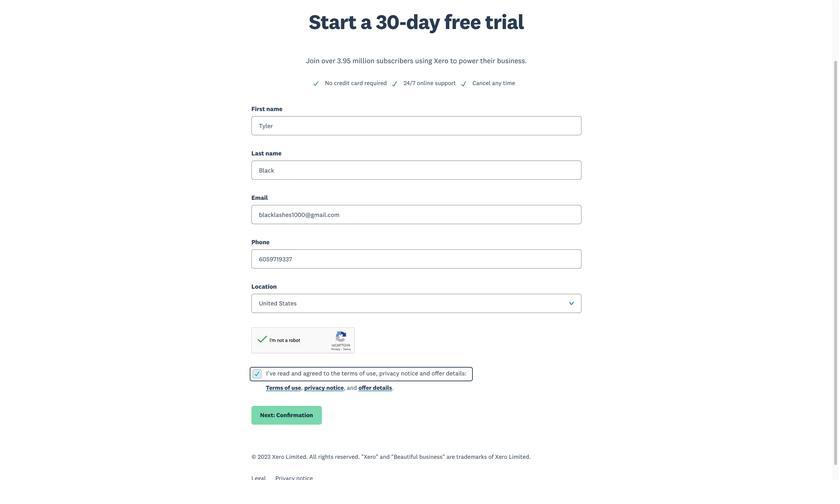 Task type: locate. For each thing, give the bounding box(es) containing it.
1 vertical spatial to
[[324, 369, 329, 377]]

of left use,
[[359, 369, 365, 377]]

read
[[277, 369, 290, 377]]

to left the
[[324, 369, 329, 377]]

2 included image from the left
[[392, 81, 398, 87]]

1 horizontal spatial privacy
[[379, 369, 399, 377]]

agreed
[[303, 369, 322, 377]]

xero right 2023 on the left
[[272, 453, 284, 461]]

join over 3.95 million subscribers using xero to power their business.
[[306, 56, 527, 65]]

0 vertical spatial to
[[450, 56, 457, 65]]

Email email field
[[252, 205, 582, 224]]

terms
[[342, 369, 358, 377]]

business.
[[497, 56, 527, 65]]

24/7
[[404, 79, 416, 87]]

0 horizontal spatial xero
[[272, 453, 284, 461]]

offer
[[432, 369, 445, 377], [359, 384, 372, 392]]

included image left no at the left of page
[[313, 81, 319, 87]]

1 horizontal spatial limited.
[[509, 453, 531, 461]]

0 vertical spatial of
[[359, 369, 365, 377]]

1 included image from the left
[[313, 81, 319, 87]]

use,
[[366, 369, 378, 377]]

first
[[252, 105, 265, 113]]

Phone text field
[[252, 250, 582, 269]]

"xero"
[[361, 453, 378, 461]]

, left privacy notice link
[[301, 384, 303, 392]]

,
[[301, 384, 303, 392], [344, 384, 346, 392]]

limited.
[[286, 453, 308, 461], [509, 453, 531, 461]]

1 horizontal spatial ,
[[344, 384, 346, 392]]

name
[[266, 105, 283, 113], [266, 149, 282, 157]]

of left use
[[285, 384, 290, 392]]

privacy down agreed
[[304, 384, 325, 392]]

privacy notice link
[[304, 384, 344, 393]]

business"
[[419, 453, 445, 461]]

offer details link
[[359, 384, 392, 393]]

offer left details:
[[432, 369, 445, 377]]

xero right using
[[434, 56, 449, 65]]

Last name text field
[[252, 161, 582, 180]]

online
[[417, 79, 434, 87]]

of
[[359, 369, 365, 377], [285, 384, 290, 392], [489, 453, 494, 461]]

30-
[[376, 9, 406, 34]]

0 horizontal spatial ,
[[301, 384, 303, 392]]

included image left '24/7'
[[392, 81, 398, 87]]

notice
[[401, 369, 418, 377], [326, 384, 344, 392]]

2 horizontal spatial of
[[489, 453, 494, 461]]

1 , from the left
[[301, 384, 303, 392]]

start a 30-day free trial
[[309, 9, 524, 34]]

1 horizontal spatial to
[[450, 56, 457, 65]]

terms of use , privacy notice , and offer details .
[[266, 384, 394, 392]]

1 vertical spatial privacy
[[304, 384, 325, 392]]

3.95
[[337, 56, 351, 65]]

the
[[331, 369, 340, 377]]

next:
[[260, 411, 275, 419]]

last
[[252, 149, 264, 157]]

name right first
[[266, 105, 283, 113]]

offer down i've read and agreed to the terms of use, privacy notice and offer details: at bottom
[[359, 384, 372, 392]]

0 vertical spatial privacy
[[379, 369, 399, 377]]

2 vertical spatial of
[[489, 453, 494, 461]]

1 vertical spatial of
[[285, 384, 290, 392]]

i've
[[266, 369, 276, 377]]

terms of use link
[[266, 384, 301, 393]]

privacy up "."
[[379, 369, 399, 377]]

support
[[435, 79, 456, 87]]

1 horizontal spatial offer
[[432, 369, 445, 377]]

included image for no credit card required
[[313, 81, 319, 87]]

terms
[[266, 384, 283, 392]]

© 2023 xero limited. all rights reserved. "xero" and "beautiful business" are trademarks of xero limited.
[[252, 453, 531, 461]]

1 vertical spatial offer
[[359, 384, 372, 392]]

card
[[351, 79, 363, 87]]

, down terms
[[344, 384, 346, 392]]

to
[[450, 56, 457, 65], [324, 369, 329, 377]]

details
[[373, 384, 392, 392]]

2 limited. from the left
[[509, 453, 531, 461]]

name right last
[[266, 149, 282, 157]]

of right trademarks
[[489, 453, 494, 461]]

credit
[[334, 79, 350, 87]]

confirmation
[[276, 411, 313, 419]]

trademarks
[[457, 453, 487, 461]]

location
[[252, 283, 277, 291]]

0 vertical spatial offer
[[432, 369, 445, 377]]

0 vertical spatial name
[[266, 105, 283, 113]]

to left power
[[450, 56, 457, 65]]

xero
[[434, 56, 449, 65], [272, 453, 284, 461], [495, 453, 507, 461]]

1 horizontal spatial notice
[[401, 369, 418, 377]]

phone
[[252, 238, 270, 246]]

xero right trademarks
[[495, 453, 507, 461]]

next: confirmation button
[[252, 406, 322, 425]]

1 horizontal spatial included image
[[392, 81, 398, 87]]

0 horizontal spatial included image
[[313, 81, 319, 87]]

0 horizontal spatial privacy
[[304, 384, 325, 392]]

time
[[503, 79, 515, 87]]

united
[[259, 299, 278, 307]]

and right read
[[291, 369, 302, 377]]

no
[[325, 79, 333, 87]]

included image
[[313, 81, 319, 87], [392, 81, 398, 87]]

.
[[392, 384, 394, 392]]

1 horizontal spatial of
[[359, 369, 365, 377]]

over
[[322, 56, 335, 65]]

1 vertical spatial name
[[266, 149, 282, 157]]

0 horizontal spatial notice
[[326, 384, 344, 392]]

and down terms
[[347, 384, 357, 392]]

0 horizontal spatial limited.
[[286, 453, 308, 461]]

and
[[291, 369, 302, 377], [420, 369, 430, 377], [347, 384, 357, 392], [380, 453, 390, 461]]

privacy
[[379, 369, 399, 377], [304, 384, 325, 392]]



Task type: vqa. For each thing, say whether or not it's contained in the screenshot.
Start using Xero for free
no



Task type: describe. For each thing, give the bounding box(es) containing it.
are
[[447, 453, 455, 461]]

million
[[353, 56, 375, 65]]

i've read and agreed to the terms of use, privacy notice and offer details:
[[266, 369, 467, 377]]

start
[[309, 9, 356, 34]]

their
[[480, 56, 495, 65]]

name for last name
[[266, 149, 282, 157]]

power
[[459, 56, 479, 65]]

a
[[361, 9, 372, 34]]

join
[[306, 56, 320, 65]]

states
[[279, 299, 297, 307]]

included image for 24/7 online support
[[392, 81, 398, 87]]

rights
[[318, 453, 334, 461]]

free
[[444, 9, 481, 34]]

2 , from the left
[[344, 384, 346, 392]]

0 vertical spatial notice
[[401, 369, 418, 377]]

use
[[292, 384, 301, 392]]

cancel
[[473, 79, 491, 87]]

0 horizontal spatial offer
[[359, 384, 372, 392]]

required
[[365, 79, 387, 87]]

first name
[[252, 105, 283, 113]]

1 horizontal spatial xero
[[434, 56, 449, 65]]

1 vertical spatial notice
[[326, 384, 344, 392]]

reserved.
[[335, 453, 360, 461]]

trial
[[485, 9, 524, 34]]

next: confirmation
[[260, 411, 313, 419]]

united states
[[259, 299, 297, 307]]

subscribers
[[376, 56, 413, 65]]

email
[[252, 194, 268, 202]]

any
[[492, 79, 502, 87]]

24/7 online support
[[404, 79, 456, 87]]

0 horizontal spatial to
[[324, 369, 329, 377]]

First name text field
[[252, 116, 582, 135]]

all
[[309, 453, 317, 461]]

cancel any time
[[473, 79, 515, 87]]

2 horizontal spatial xero
[[495, 453, 507, 461]]

no credit card required
[[325, 79, 387, 87]]

included image
[[461, 81, 467, 87]]

name for first name
[[266, 105, 283, 113]]

1 limited. from the left
[[286, 453, 308, 461]]

©
[[252, 453, 256, 461]]

"beautiful
[[391, 453, 418, 461]]

2023
[[258, 453, 271, 461]]

and left details:
[[420, 369, 430, 377]]

0 horizontal spatial of
[[285, 384, 290, 392]]

using
[[415, 56, 432, 65]]

last name
[[252, 149, 282, 157]]

day
[[406, 9, 440, 34]]

details:
[[446, 369, 467, 377]]

and right "xero"
[[380, 453, 390, 461]]



